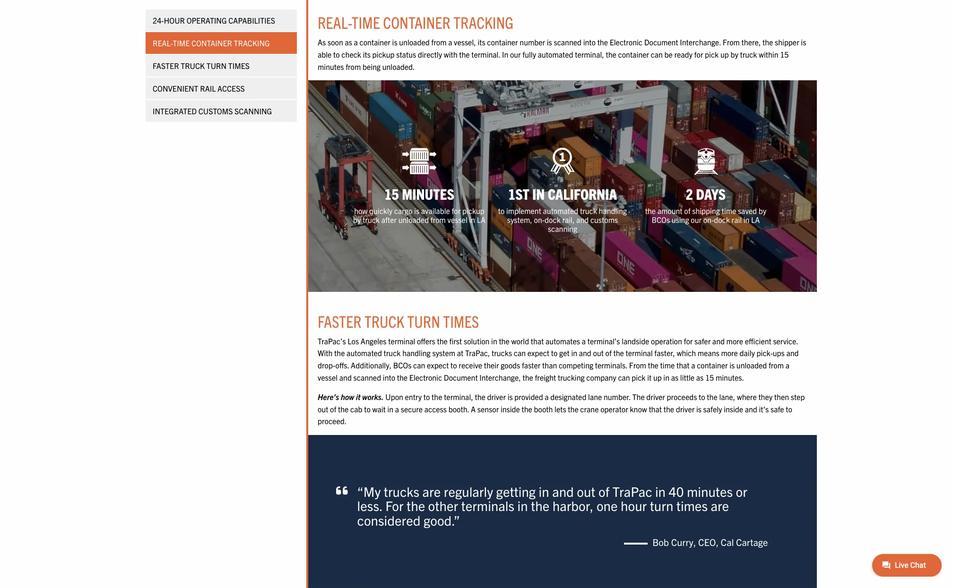Task type: locate. For each thing, give the bounding box(es) containing it.
our inside "as soon as a container is unloaded from a vessel, its container number is scanned into the electronic document interchange. from there, the shipper is able to check its pickup status directly with the terminal. in our fully automated terminal, the container can be ready for pick up by truck within 15 minutes from being unloaded."
[[510, 50, 521, 59]]

0 vertical spatial real-time container tracking
[[318, 12, 514, 32]]

more up daily
[[727, 337, 743, 346]]

pick down interchange.
[[705, 50, 719, 59]]

0 horizontal spatial terminal,
[[444, 393, 473, 402]]

1 horizontal spatial faster
[[318, 311, 362, 331]]

0 horizontal spatial handling
[[402, 349, 431, 358]]

faster truck turn times link
[[146, 55, 297, 77]]

0 vertical spatial faster truck turn times
[[153, 61, 250, 70]]

up down faster,
[[653, 373, 662, 382]]

0 vertical spatial from
[[723, 38, 740, 47]]

turn
[[207, 61, 227, 70], [407, 311, 440, 331]]

is inside "trapac's los angeles terminal offers the first solution in the world that automates a terminal's landside operation for safer and more efficient service. with the automated truck handling system at trapac, trucks can expect to get in and out of the terminal faster, which means more daily pick-ups and drop-offs. additionally, bcos can expect to receive their goods faster than competing terminals. from the time that a container is unloaded from a vessel and scanned into the electronic document interchange, the freight trucking company can pick it up in as little as 15 minutes."
[[730, 361, 735, 370]]

2 dock from the left
[[714, 215, 730, 224]]

directly
[[418, 50, 442, 59]]

expect down system
[[427, 361, 449, 370]]

container
[[360, 38, 391, 47], [487, 38, 518, 47], [618, 50, 649, 59], [697, 361, 728, 370]]

0 vertical spatial time
[[722, 206, 736, 215]]

truck
[[181, 61, 205, 70], [365, 311, 404, 331]]

la inside 2 days the amount of shipping time saved by bcos using our on-dock rail in la
[[751, 215, 760, 224]]

1 horizontal spatial minutes
[[687, 483, 733, 500]]

1 dock from the left
[[545, 215, 561, 224]]

is right the cargo on the top of page
[[414, 206, 419, 215]]

pick up the
[[632, 373, 646, 382]]

with
[[318, 349, 333, 358]]

for right available on the left
[[452, 206, 461, 215]]

scanned inside "as soon as a container is unloaded from a vessel, its container number is scanned into the electronic document interchange. from there, the shipper is able to check its pickup status directly with the terminal. in our fully automated terminal, the container can be ready for pick up by truck within 15 minutes from being unloaded."
[[554, 38, 582, 47]]

1 vertical spatial expect
[[427, 361, 449, 370]]

0 horizontal spatial faster
[[153, 61, 179, 70]]

1 horizontal spatial container
[[383, 12, 451, 32]]

pick
[[705, 50, 719, 59], [632, 373, 646, 382]]

faster
[[153, 61, 179, 70], [318, 311, 362, 331]]

getting
[[496, 483, 536, 500]]

0 horizontal spatial it
[[356, 393, 361, 402]]

truck up convenient rail access
[[181, 61, 205, 70]]

1 vertical spatial tracking
[[234, 38, 270, 48]]

1 horizontal spatial on-
[[703, 215, 714, 224]]

number.
[[604, 393, 631, 402]]

handling inside 1st in california to implement automated truck handling system, on-dock rail, and customs scanning
[[599, 206, 627, 215]]

in right wait
[[387, 405, 393, 414]]

0 vertical spatial times
[[228, 61, 250, 70]]

proceed.
[[318, 417, 347, 426]]

1 horizontal spatial our
[[691, 215, 702, 224]]

container up in
[[487, 38, 518, 47]]

unloaded.
[[382, 62, 415, 71]]

the inside 2 days the amount of shipping time saved by bcos using our on-dock rail in la
[[645, 206, 656, 215]]

0 horizontal spatial turn
[[207, 61, 227, 70]]

1 horizontal spatial that
[[649, 405, 662, 414]]

in inside 2 days the amount of shipping time saved by bcos using our on-dock rail in la
[[744, 215, 750, 224]]

1 vertical spatial our
[[691, 215, 702, 224]]

for
[[694, 50, 703, 59], [452, 206, 461, 215], [684, 337, 693, 346]]

into
[[583, 38, 596, 47], [383, 373, 395, 382]]

of
[[684, 206, 691, 215], [605, 349, 612, 358], [330, 405, 336, 414], [599, 483, 610, 500]]

first
[[449, 337, 462, 346]]

0 horizontal spatial bcos
[[393, 361, 412, 370]]

the
[[597, 38, 608, 47], [763, 38, 773, 47], [459, 50, 470, 59], [606, 50, 616, 59], [645, 206, 656, 215], [437, 337, 448, 346], [499, 337, 510, 346], [334, 349, 345, 358], [614, 349, 624, 358], [648, 361, 659, 370], [397, 373, 408, 382], [523, 373, 533, 382], [432, 393, 442, 402], [475, 393, 485, 402], [707, 393, 718, 402], [338, 405, 349, 414], [522, 405, 532, 414], [568, 405, 579, 414], [664, 405, 674, 414], [407, 498, 425, 515], [531, 498, 550, 515]]

0 vertical spatial its
[[478, 38, 485, 47]]

a
[[471, 405, 476, 414]]

scanned right number
[[554, 38, 582, 47]]

from inside "trapac's los angeles terminal offers the first solution in the world that automates a terminal's landside operation for safer and more efficient service. with the automated truck handling system at trapac, trucks can expect to get in and out of the terminal faster, which means more daily pick-ups and drop-offs. additionally, bcos can expect to receive their goods faster than competing terminals. from the time that a container is unloaded from a vessel and scanned into the electronic document interchange, the freight trucking company can pick it up in as little as 15 minutes."
[[769, 361, 784, 370]]

1 horizontal spatial vessel
[[448, 215, 468, 224]]

1 vertical spatial time
[[173, 38, 190, 48]]

bcos
[[652, 215, 670, 224], [393, 361, 412, 370]]

in
[[502, 50, 508, 59]]

0 vertical spatial our
[[510, 50, 521, 59]]

document up be at top right
[[644, 38, 678, 47]]

la for 15 minutes
[[477, 215, 486, 224]]

automated inside "trapac's los angeles terminal offers the first solution in the world that automates a terminal's landside operation for safer and more efficient service. with the automated truck handling system at trapac, trucks can expect to get in and out of the terminal faster, which means more daily pick-ups and drop-offs. additionally, bcos can expect to receive their goods faster than competing terminals. from the time that a container is unloaded from a vessel and scanned into the electronic document interchange, the freight trucking company can pick it up in as little as 15 minutes."
[[347, 349, 382, 358]]

truck down there,
[[740, 50, 757, 59]]

to up safely
[[699, 393, 705, 402]]

1 vertical spatial it
[[356, 393, 361, 402]]

0 vertical spatial tracking
[[454, 12, 514, 32]]

of inside the '"my trucks are regularly getting in and out of trapac in 40 minutes or less. for the other terminals in the harbor, one hour turn times are considered good."'
[[599, 483, 610, 500]]

dock left the rail,
[[545, 215, 561, 224]]

competing
[[559, 361, 593, 370]]

into inside "trapac's los angeles terminal offers the first solution in the world that automates a terminal's landside operation for safer and more efficient service. with the automated truck handling system at trapac, trucks can expect to get in and out of the terminal faster, which means more daily pick-ups and drop-offs. additionally, bcos can expect to receive their goods faster than competing terminals. from the time that a container is unloaded from a vessel and scanned into the electronic document interchange, the freight trucking company can pick it up in as little as 15 minutes."
[[383, 373, 395, 382]]

automated up scanning on the right of page
[[543, 206, 578, 215]]

out inside upon entry to the terminal, the driver is provided a designated lane number. the driver proceeds to the lane, where they then step out of the cab to wait in a secure access booth. a sensor inside the booth lets the crane operator know that the driver is safely inside and it's safe to proceed.
[[318, 405, 328, 414]]

pickup inside "as soon as a container is unloaded from a vessel, its container number is scanned into the electronic document interchange. from there, the shipper is able to check its pickup status directly with the terminal. in our fully automated terminal, the container can be ready for pick up by truck within 15 minutes from being unloaded."
[[372, 50, 395, 59]]

of inside upon entry to the terminal, the driver is provided a designated lane number. the driver proceeds to the lane, where they then step out of the cab to wait in a secure access booth. a sensor inside the booth lets the crane operator know that the driver is safely inside and it's safe to proceed.
[[330, 405, 336, 414]]

out left one
[[577, 483, 596, 500]]

0 vertical spatial trucks
[[492, 349, 512, 358]]

by inside 2 days the amount of shipping time saved by bcos using our on-dock rail in la
[[759, 206, 766, 215]]

real- inside the real-time container tracking link
[[153, 38, 173, 48]]

1 horizontal spatial tracking
[[454, 12, 514, 32]]

of up proceed.
[[330, 405, 336, 414]]

offs.
[[335, 361, 349, 370]]

to inside "as soon as a container is unloaded from a vessel, its container number is scanned into the electronic document interchange. from there, the shipper is able to check its pickup status directly with the terminal. in our fully automated terminal, the container can be ready for pick up by truck within 15 minutes from being unloaded."
[[333, 50, 340, 59]]

convenient
[[153, 84, 198, 93]]

1 vertical spatial real-time container tracking
[[153, 38, 270, 48]]

terminal left 'offers'
[[388, 337, 415, 346]]

interchange.
[[680, 38, 721, 47]]

driver right the
[[647, 393, 665, 402]]

0 horizontal spatial real-time container tracking
[[153, 38, 270, 48]]

here's
[[318, 393, 339, 402]]

faster,
[[655, 349, 675, 358]]

1 horizontal spatial real-
[[318, 12, 352, 32]]

0 horizontal spatial document
[[444, 373, 478, 382]]

out down 'terminal's'
[[593, 349, 604, 358]]

out
[[593, 349, 604, 358], [318, 405, 328, 414], [577, 483, 596, 500]]

our right in
[[510, 50, 521, 59]]

how up the cab
[[341, 393, 354, 402]]

2 on- from the left
[[703, 215, 714, 224]]

vessel down minutes
[[448, 215, 468, 224]]

truck inside 1st in california to implement automated truck handling system, on-dock rail, and customs scanning
[[580, 206, 597, 215]]

faster up convenient
[[153, 61, 179, 70]]

time
[[352, 12, 380, 32], [173, 38, 190, 48]]

for up the which
[[684, 337, 693, 346]]

0 horizontal spatial truck
[[181, 61, 205, 70]]

which
[[677, 349, 696, 358]]

is up minutes.
[[730, 361, 735, 370]]

dock inside 2 days the amount of shipping time saved by bcos using our on-dock rail in la
[[714, 215, 730, 224]]

1 vertical spatial turn
[[407, 311, 440, 331]]

rail
[[732, 215, 742, 224]]

times
[[677, 498, 708, 515]]

capabilities
[[229, 16, 275, 25]]

of left trapac
[[599, 483, 610, 500]]

0 horizontal spatial scanned
[[353, 373, 381, 382]]

0 horizontal spatial up
[[653, 373, 662, 382]]

0 horizontal spatial real-
[[153, 38, 173, 48]]

terminal down 'landside'
[[626, 349, 653, 358]]

able
[[318, 50, 332, 59]]

are left or
[[711, 498, 729, 515]]

0 vertical spatial real-
[[318, 12, 352, 32]]

1 la from the left
[[477, 215, 486, 224]]

lets
[[555, 405, 566, 414]]

0 vertical spatial that
[[531, 337, 544, 346]]

of inside "trapac's los angeles terminal offers the first solution in the world that automates a terminal's landside operation for safer and more efficient service. with the automated truck handling system at trapac, trucks can expect to get in and out of the terminal faster, which means more daily pick-ups and drop-offs. additionally, bcos can expect to receive their goods faster than competing terminals. from the time that a container is unloaded from a vessel and scanned into the electronic document interchange, the freight trucking company can pick it up in as little as 15 minutes."
[[605, 349, 612, 358]]

to left system,
[[498, 206, 505, 215]]

0 horizontal spatial its
[[363, 50, 371, 59]]

2 vertical spatial unloaded
[[737, 361, 767, 370]]

from down 'landside'
[[629, 361, 646, 370]]

0 vertical spatial time
[[352, 12, 380, 32]]

cargo
[[394, 206, 413, 215]]

sensor
[[477, 405, 499, 414]]

15 inside "as soon as a container is unloaded from a vessel, its container number is scanned into the electronic document interchange. from there, the shipper is able to check its pickup status directly with the terminal. in our fully automated terminal, the container can be ready for pick up by truck within 15 minutes from being unloaded."
[[780, 50, 789, 59]]

la inside 15 minutes how quickly cargo is available for pickup by truck after unloaded from vessel in la
[[477, 215, 486, 224]]

our right using
[[691, 215, 702, 224]]

bcos right additionally,
[[393, 361, 412, 370]]

0 vertical spatial how
[[354, 206, 368, 215]]

that down the which
[[677, 361, 690, 370]]

inside down lane,
[[724, 405, 743, 414]]

unloaded
[[399, 38, 430, 47], [398, 215, 429, 224], [737, 361, 767, 370]]

out inside the '"my trucks are regularly getting in and out of trapac in 40 minutes or less. for the other terminals in the harbor, one hour turn times are considered good."'
[[577, 483, 596, 500]]

1 horizontal spatial 15
[[705, 373, 714, 382]]

1 vertical spatial real-
[[153, 38, 173, 48]]

inside
[[501, 405, 520, 414], [724, 405, 743, 414]]

2 horizontal spatial that
[[677, 361, 690, 370]]

1 horizontal spatial real-time container tracking
[[318, 12, 514, 32]]

integrated customs scanning link
[[146, 100, 297, 122]]

1 horizontal spatial scanned
[[554, 38, 582, 47]]

1 vertical spatial 15
[[384, 185, 399, 203]]

are up good."
[[423, 483, 441, 500]]

its up terminal.
[[478, 38, 485, 47]]

15 inside "trapac's los angeles terminal offers the first solution in the world that automates a terminal's landside operation for safer and more efficient service. with the automated truck handling system at trapac, trucks can expect to get in and out of the terminal faster, which means more daily pick-ups and drop-offs. additionally, bcos can expect to receive their goods faster than competing terminals. from the time that a container is unloaded from a vessel and scanned into the electronic document interchange, the freight trucking company can pick it up in as little as 15 minutes."
[[705, 373, 714, 382]]

handling inside "trapac's los angeles terminal offers the first solution in the world that automates a terminal's landside operation for safer and more efficient service. with the automated truck handling system at trapac, trucks can expect to get in and out of the terminal faster, which means more daily pick-ups and drop-offs. additionally, bcos can expect to receive their goods faster than competing terminals. from the time that a container is unloaded from a vessel and scanned into the electronic document interchange, the freight trucking company can pick it up in as little as 15 minutes."
[[402, 349, 431, 358]]

handling down 'offers'
[[402, 349, 431, 358]]

1 vertical spatial out
[[318, 405, 328, 414]]

within
[[759, 50, 779, 59]]

turn up 'offers'
[[407, 311, 440, 331]]

safer
[[695, 337, 711, 346]]

a
[[354, 38, 358, 47], [448, 38, 452, 47], [582, 337, 586, 346], [691, 361, 695, 370], [786, 361, 790, 370], [545, 393, 549, 402], [395, 405, 399, 414]]

truck left after at left top
[[363, 215, 380, 224]]

time down faster,
[[660, 361, 675, 370]]

being
[[363, 62, 381, 71]]

1 vertical spatial terminal,
[[444, 393, 473, 402]]

faster truck turn times up convenient rail access
[[153, 61, 250, 70]]

1 horizontal spatial electronic
[[610, 38, 643, 47]]

1st in california to implement automated truck handling system, on-dock rail, and customs scanning
[[498, 185, 627, 234]]

saved
[[738, 206, 757, 215]]

tracking up vessel,
[[454, 12, 514, 32]]

minutes inside the '"my trucks are regularly getting in and out of trapac in 40 minutes or less. for the other terminals in the harbor, one hour turn times are considered good."'
[[687, 483, 733, 500]]

at
[[457, 349, 463, 358]]

vessel inside "trapac's los angeles terminal offers the first solution in the world that automates a terminal's landside operation for safer and more efficient service. with the automated truck handling system at trapac, trucks can expect to get in and out of the terminal faster, which means more daily pick-ups and drop-offs. additionally, bcos can expect to receive their goods faster than competing terminals. from the time that a container is unloaded from a vessel and scanned into the electronic document interchange, the freight trucking company can pick it up in as little as 15 minutes."
[[318, 373, 338, 382]]

0 horizontal spatial vessel
[[318, 373, 338, 382]]

container inside "trapac's los angeles terminal offers the first solution in the world that automates a terminal's landside operation for safer and more efficient service. with the automated truck handling system at trapac, trucks can expect to get in and out of the terminal faster, which means more daily pick-ups and drop-offs. additionally, bcos can expect to receive their goods faster than competing terminals. from the time that a container is unloaded from a vessel and scanned into the electronic document interchange, the freight trucking company can pick it up in as little as 15 minutes."
[[697, 361, 728, 370]]

pickup inside 15 minutes how quickly cargo is available for pickup by truck after unloaded from vessel in la
[[462, 206, 485, 215]]

1 on- from the left
[[534, 215, 545, 224]]

1 horizontal spatial pickup
[[462, 206, 485, 215]]

1 vertical spatial its
[[363, 50, 371, 59]]

other
[[428, 498, 458, 515]]

by inside 15 minutes how quickly cargo is available for pickup by truck after unloaded from vessel in la
[[353, 215, 361, 224]]

1 vertical spatial for
[[452, 206, 461, 215]]

0 horizontal spatial electronic
[[409, 373, 442, 382]]

1 horizontal spatial time
[[722, 206, 736, 215]]

24-
[[153, 16, 164, 25]]

turn
[[650, 498, 673, 515]]

real- down 24-
[[153, 38, 173, 48]]

2 vertical spatial out
[[577, 483, 596, 500]]

bcos inside "trapac's los angeles terminal offers the first solution in the world that automates a terminal's landside operation for safer and more efficient service. with the automated truck handling system at trapac, trucks can expect to get in and out of the terminal faster, which means more daily pick-ups and drop-offs. additionally, bcos can expect to receive their goods faster than competing terminals. from the time that a container is unloaded from a vessel and scanned into the electronic document interchange, the freight trucking company can pick it up in as little as 15 minutes."
[[393, 361, 412, 370]]

0 horizontal spatial 15
[[384, 185, 399, 203]]

1 vertical spatial scanned
[[353, 373, 381, 382]]

0 vertical spatial handling
[[599, 206, 627, 215]]

truck inside "trapac's los angeles terminal offers the first solution in the world that automates a terminal's landside operation for safer and more efficient service. with the automated truck handling system at trapac, trucks can expect to get in and out of the terminal faster, which means more daily pick-ups and drop-offs. additionally, bcos can expect to receive their goods faster than competing terminals. from the time that a container is unloaded from a vessel and scanned into the electronic document interchange, the freight trucking company can pick it up in as little as 15 minutes."
[[384, 349, 401, 358]]

0 vertical spatial terminal,
[[575, 50, 604, 59]]

lane,
[[719, 393, 735, 402]]

scanned inside "trapac's los angeles terminal offers the first solution in the world that automates a terminal's landside operation for safer and more efficient service. with the automated truck handling system at trapac, trucks can expect to get in and out of the terminal faster, which means more daily pick-ups and drop-offs. additionally, bcos can expect to receive their goods faster than competing terminals. from the time that a container is unloaded from a vessel and scanned into the electronic document interchange, the freight trucking company can pick it up in as little as 15 minutes."
[[353, 373, 381, 382]]

0 horizontal spatial tracking
[[234, 38, 270, 48]]

la left system,
[[477, 215, 486, 224]]

terminal,
[[575, 50, 604, 59], [444, 393, 473, 402]]

1 vertical spatial automated
[[543, 206, 578, 215]]

as
[[345, 38, 352, 47], [671, 373, 679, 382], [696, 373, 704, 382]]

in right terminals
[[518, 498, 528, 515]]

0 horizontal spatial on-
[[534, 215, 545, 224]]

0 vertical spatial it
[[647, 373, 652, 382]]

and right the rail,
[[576, 215, 589, 224]]

is right shipper
[[801, 38, 806, 47]]

in inside 1st in california to implement automated truck handling system, on-dock rail, and customs scanning
[[532, 185, 545, 203]]

interchange,
[[480, 373, 521, 382]]

2 la from the left
[[751, 215, 760, 224]]

automated up additionally,
[[347, 349, 382, 358]]

0 horizontal spatial faster truck turn times
[[153, 61, 250, 70]]

0 horizontal spatial by
[[353, 215, 361, 224]]

0 vertical spatial out
[[593, 349, 604, 358]]

0 horizontal spatial expect
[[427, 361, 449, 370]]

0 vertical spatial automated
[[538, 50, 573, 59]]

0 vertical spatial pickup
[[372, 50, 395, 59]]

times up access
[[228, 61, 250, 70]]

trapac's los angeles terminal offers the first solution in the world that automates a terminal's landside operation for safer and more efficient service. with the automated truck handling system at trapac, trucks can expect to get in and out of the terminal faster, which means more daily pick-ups and drop-offs. additionally, bcos can expect to receive their goods faster than competing terminals. from the time that a container is unloaded from a vessel and scanned into the electronic document interchange, the freight trucking company can pick it up in as little as 15 minutes.
[[318, 337, 799, 382]]

as right little
[[696, 373, 704, 382]]

0 horizontal spatial inside
[[501, 405, 520, 414]]

0 vertical spatial 15
[[780, 50, 789, 59]]

1 horizontal spatial terminal,
[[575, 50, 604, 59]]

by inside "as soon as a container is unloaded from a vessel, its container number is scanned into the electronic document interchange. from there, the shipper is able to check its pickup status directly with the terminal. in our fully automated terminal, the container can be ready for pick up by truck within 15 minutes from being unloaded."
[[731, 50, 738, 59]]

vessel down drop-
[[318, 373, 338, 382]]

1 horizontal spatial by
[[731, 50, 738, 59]]

2 vertical spatial that
[[649, 405, 662, 414]]

in
[[532, 185, 545, 203], [469, 215, 475, 224], [744, 215, 750, 224], [491, 337, 497, 346], [571, 349, 577, 358], [664, 373, 670, 382], [387, 405, 393, 414], [539, 483, 549, 500], [655, 483, 666, 500], [518, 498, 528, 515]]

up down interchange.
[[721, 50, 729, 59]]

pick inside "trapac's los angeles terminal offers the first solution in the world that automates a terminal's landside operation for safer and more efficient service. with the automated truck handling system at trapac, trucks can expect to get in and out of the terminal faster, which means more daily pick-ups and drop-offs. additionally, bcos can expect to receive their goods faster than competing terminals. from the time that a container is unloaded from a vessel and scanned into the electronic document interchange, the freight trucking company can pick it up in as little as 15 minutes."
[[632, 373, 646, 382]]

from up directly
[[431, 38, 447, 47]]

how inside 15 minutes how quickly cargo is available for pickup by truck after unloaded from vessel in la
[[354, 206, 368, 215]]

time up check
[[352, 12, 380, 32]]

"my
[[357, 483, 381, 500]]

minutes inside "as soon as a container is unloaded from a vessel, its container number is scanned into the electronic document interchange. from there, the shipper is able to check its pickup status directly with the terminal. in our fully automated terminal, the container can be ready for pick up by truck within 15 minutes from being unloaded."
[[318, 62, 344, 71]]

for
[[385, 498, 404, 515]]

it left little
[[647, 373, 652, 382]]

container up status
[[383, 12, 451, 32]]

minutes left or
[[687, 483, 733, 500]]

1 horizontal spatial up
[[721, 50, 729, 59]]

and left one
[[552, 483, 574, 500]]

driver up sensor
[[487, 393, 506, 402]]

1 horizontal spatial la
[[751, 215, 760, 224]]

time inside 2 days the amount of shipping time saved by bcos using our on-dock rail in la
[[722, 206, 736, 215]]

1 vertical spatial time
[[660, 361, 675, 370]]

real-
[[318, 12, 352, 32], [153, 38, 173, 48]]

truck down california
[[580, 206, 597, 215]]

by left quickly
[[353, 215, 361, 224]]

and left it's
[[745, 405, 757, 414]]

1 vertical spatial document
[[444, 373, 478, 382]]

where
[[737, 393, 757, 402]]

unloaded inside "trapac's los angeles terminal offers the first solution in the world that automates a terminal's landside operation for safer and more efficient service. with the automated truck handling system at trapac, trucks can expect to get in and out of the terminal faster, which means more daily pick-ups and drop-offs. additionally, bcos can expect to receive their goods faster than competing terminals. from the time that a container is unloaded from a vessel and scanned into the electronic document interchange, the freight trucking company can pick it up in as little as 15 minutes."
[[737, 361, 767, 370]]

minutes.
[[716, 373, 744, 382]]

customs
[[198, 106, 233, 116]]

15 left minutes.
[[705, 373, 714, 382]]

on- down days
[[703, 215, 714, 224]]

1 vertical spatial faster truck turn times
[[318, 311, 479, 331]]

1 horizontal spatial trucks
[[492, 349, 512, 358]]

1 horizontal spatial pick
[[705, 50, 719, 59]]

in right available on the left
[[469, 215, 475, 224]]

dock left rail
[[714, 215, 730, 224]]

one
[[597, 498, 618, 515]]

that right "know"
[[649, 405, 662, 414]]

trucks up 'goods'
[[492, 349, 512, 358]]

time down hour on the top of the page
[[173, 38, 190, 48]]

how left quickly
[[354, 206, 368, 215]]

1 horizontal spatial faster truck turn times
[[318, 311, 479, 331]]

truck up angeles
[[365, 311, 404, 331]]

bob curry, ceo, cal cartage
[[653, 537, 768, 549]]

to inside 1st in california to implement automated truck handling system, on-dock rail, and customs scanning
[[498, 206, 505, 215]]

using
[[672, 215, 689, 224]]

by left within
[[731, 50, 738, 59]]

more left daily
[[721, 349, 738, 358]]

in inside upon entry to the terminal, the driver is provided a designated lane number. the driver proceeds to the lane, where they then step out of the cab to wait in a secure access booth. a sensor inside the booth lets the crane operator know that the driver is safely inside and it's safe to proceed.
[[387, 405, 393, 414]]

2 inside from the left
[[724, 405, 743, 414]]

proceeds
[[667, 393, 697, 402]]

times up first
[[443, 311, 479, 331]]

trucks
[[492, 349, 512, 358], [384, 483, 419, 500]]

their
[[484, 361, 499, 370]]

document inside "trapac's los angeles terminal offers the first solution in the world that automates a terminal's landside operation for safer and more efficient service. with the automated truck handling system at trapac, trucks can expect to get in and out of the terminal faster, which means more daily pick-ups and drop-offs. additionally, bcos can expect to receive their goods faster than competing terminals. from the time that a container is unloaded from a vessel and scanned into the electronic document interchange, the freight trucking company can pick it up in as little as 15 minutes."
[[444, 373, 478, 382]]

for down interchange.
[[694, 50, 703, 59]]

1 horizontal spatial bcos
[[652, 215, 670, 224]]

bcos inside 2 days the amount of shipping time saved by bcos using our on-dock rail in la
[[652, 215, 670, 224]]

means
[[698, 349, 720, 358]]

real-time container tracking up status
[[318, 12, 514, 32]]

as left little
[[671, 373, 679, 382]]

0 vertical spatial bcos
[[652, 215, 670, 224]]

its up the being
[[363, 50, 371, 59]]

0 horizontal spatial pickup
[[372, 50, 395, 59]]

from down minutes
[[431, 215, 446, 224]]

document down receive
[[444, 373, 478, 382]]

0 vertical spatial truck
[[181, 61, 205, 70]]

0 horizontal spatial as
[[345, 38, 352, 47]]

california
[[548, 185, 617, 203]]

container down means
[[697, 361, 728, 370]]

out down here's
[[318, 405, 328, 414]]

operation
[[651, 337, 682, 346]]



Task type: describe. For each thing, give the bounding box(es) containing it.
world
[[511, 337, 529, 346]]

bob
[[653, 537, 669, 549]]

0 horizontal spatial that
[[531, 337, 544, 346]]

good."
[[424, 512, 460, 529]]

cartage
[[736, 537, 768, 549]]

up inside "as soon as a container is unloaded from a vessel, its container number is scanned into the electronic document interchange. from there, the shipper is able to check its pickup status directly with the terminal. in our fully automated terminal, the container can be ready for pick up by truck within 15 minutes from being unloaded."
[[721, 50, 729, 59]]

minutes
[[402, 185, 454, 203]]

1 vertical spatial container
[[191, 38, 232, 48]]

that inside upon entry to the terminal, the driver is provided a designated lane number. the driver proceeds to the lane, where they then step out of the cab to wait in a secure access booth. a sensor inside the booth lets the crane operator know that the driver is safely inside and it's safe to proceed.
[[649, 405, 662, 414]]

cab
[[350, 405, 362, 414]]

dock inside 1st in california to implement automated truck handling system, on-dock rail, and customs scanning
[[545, 215, 561, 224]]

and inside 1st in california to implement automated truck handling system, on-dock rail, and customs scanning
[[576, 215, 589, 224]]

to right the cab
[[364, 405, 371, 414]]

terminals.
[[595, 361, 627, 370]]

access
[[424, 405, 447, 414]]

1 vertical spatial how
[[341, 393, 354, 402]]

truck inside 15 minutes how quickly cargo is available for pickup by truck after unloaded from vessel in la
[[363, 215, 380, 224]]

and inside the '"my trucks are regularly getting in and out of trapac in 40 minutes or less. for the other terminals in the harbor, one hour turn times are considered good."'
[[552, 483, 574, 500]]

safe
[[771, 405, 784, 414]]

1 horizontal spatial time
[[352, 12, 380, 32]]

for inside "as soon as a container is unloaded from a vessel, its container number is scanned into the electronic document interchange. from there, the shipper is able to check its pickup status directly with the terminal. in our fully automated terminal, the container can be ready for pick up by truck within 15 minutes from being unloaded."
[[694, 50, 703, 59]]

1 horizontal spatial as
[[671, 373, 679, 382]]

goods
[[501, 361, 520, 370]]

ups
[[773, 349, 785, 358]]

0 horizontal spatial time
[[173, 38, 190, 48]]

to left the get
[[551, 349, 558, 358]]

1 vertical spatial faster
[[318, 311, 362, 331]]

operator
[[601, 405, 628, 414]]

a up check
[[354, 38, 358, 47]]

and down offs.
[[339, 373, 352, 382]]

it inside "trapac's los angeles terminal offers the first solution in the world that automates a terminal's landside operation for safer and more efficient service. with the automated truck handling system at trapac, trucks can expect to get in and out of the terminal faster, which means more daily pick-ups and drop-offs. additionally, bcos can expect to receive their goods faster than competing terminals. from the time that a container is unloaded from a vessel and scanned into the electronic document interchange, the freight trucking company can pick it up in as little as 15 minutes."
[[647, 373, 652, 382]]

fully
[[523, 50, 536, 59]]

there,
[[742, 38, 761, 47]]

terminals
[[461, 498, 514, 515]]

implement
[[506, 206, 541, 215]]

is up status
[[392, 38, 397, 47]]

time inside "trapac's los angeles terminal offers the first solution in the world that automates a terminal's landside operation for safer and more efficient service. with the automated truck handling system at trapac, trucks can expect to get in and out of the terminal faster, which means more daily pick-ups and drop-offs. additionally, bcos can expect to receive their goods faster than competing terminals. from the time that a container is unloaded from a vessel and scanned into the electronic document interchange, the freight trucking company can pick it up in as little as 15 minutes."
[[660, 361, 675, 370]]

1 horizontal spatial terminal
[[626, 349, 653, 358]]

0 vertical spatial turn
[[207, 61, 227, 70]]

booth.
[[449, 405, 469, 414]]

1 horizontal spatial are
[[711, 498, 729, 515]]

solid image
[[336, 484, 348, 498]]

out inside "trapac's los angeles terminal offers the first solution in the world that automates a terminal's landside operation for safer and more efficient service. with the automated truck handling system at trapac, trucks can expect to get in and out of the terminal faster, which means more daily pick-ups and drop-offs. additionally, bcos can expect to receive their goods faster than competing terminals. from the time that a container is unloaded from a vessel and scanned into the electronic document interchange, the freight trucking company can pick it up in as little as 15 minutes."
[[593, 349, 604, 358]]

truck inside "as soon as a container is unloaded from a vessel, its container number is scanned into the electronic document interchange. from there, the shipper is able to check its pickup status directly with the terminal. in our fully automated terminal, the container can be ready for pick up by truck within 15 minutes from being unloaded."
[[740, 50, 757, 59]]

0 horizontal spatial are
[[423, 483, 441, 500]]

convenient rail access link
[[146, 78, 297, 99]]

container left be at top right
[[618, 50, 649, 59]]

trucking
[[558, 373, 585, 382]]

is left provided at the bottom of the page
[[508, 393, 513, 402]]

1 horizontal spatial its
[[478, 38, 485, 47]]

vessel inside 15 minutes how quickly cargo is available for pickup by truck after unloaded from vessel in la
[[448, 215, 468, 224]]

landside
[[622, 337, 649, 346]]

operating
[[187, 16, 227, 25]]

entry
[[405, 393, 422, 402]]

trucks inside the '"my trucks are regularly getting in and out of trapac in 40 minutes or less. for the other terminals in the harbor, one hour turn times are considered good."'
[[384, 483, 419, 500]]

2 horizontal spatial as
[[696, 373, 704, 382]]

container up the being
[[360, 38, 391, 47]]

1 inside from the left
[[501, 405, 520, 414]]

2 horizontal spatial driver
[[676, 405, 695, 414]]

2 days the amount of shipping time saved by bcos using our on-dock rail in la
[[645, 185, 766, 224]]

can down 'offers'
[[413, 361, 425, 370]]

here's how it works.
[[318, 393, 384, 402]]

1 horizontal spatial driver
[[647, 393, 665, 402]]

in left little
[[664, 373, 670, 382]]

less.
[[357, 498, 382, 515]]

efficient
[[745, 337, 772, 346]]

electronic inside "trapac's los angeles terminal offers the first solution in the world that automates a terminal's landside operation for safer and more efficient service. with the automated truck handling system at trapac, trucks can expect to get in and out of the terminal faster, which means more daily pick-ups and drop-offs. additionally, bcos can expect to receive their goods faster than competing terminals. from the time that a container is unloaded from a vessel and scanned into the electronic document interchange, the freight trucking company can pick it up in as little as 15 minutes."
[[409, 373, 442, 382]]

status
[[396, 50, 416, 59]]

on- inside 2 days the amount of shipping time saved by bcos using our on-dock rail in la
[[703, 215, 714, 224]]

amount
[[658, 206, 683, 215]]

integrated
[[153, 106, 197, 116]]

be
[[665, 50, 673, 59]]

rail
[[200, 84, 216, 93]]

0 horizontal spatial times
[[228, 61, 250, 70]]

shipper
[[775, 38, 799, 47]]

can down terminals.
[[618, 373, 630, 382]]

can down world
[[514, 349, 526, 358]]

terminal.
[[472, 50, 500, 59]]

electronic inside "as soon as a container is unloaded from a vessel, its container number is scanned into the electronic document interchange. from there, the shipper is able to check its pickup status directly with the terminal. in our fully automated terminal, the container can be ready for pick up by truck within 15 minutes from being unloaded."
[[610, 38, 643, 47]]

1 vertical spatial more
[[721, 349, 738, 358]]

a down upon
[[395, 405, 399, 414]]

to right entry
[[424, 393, 430, 402]]

on- inside 1st in california to implement automated truck handling system, on-dock rail, and customs scanning
[[534, 215, 545, 224]]

in right solution
[[491, 337, 497, 346]]

0 vertical spatial expect
[[528, 349, 549, 358]]

secure
[[401, 405, 423, 414]]

shipping
[[692, 206, 720, 215]]

a up with
[[448, 38, 452, 47]]

faster inside faster truck turn times link
[[153, 61, 179, 70]]

los
[[348, 337, 359, 346]]

days
[[696, 185, 726, 203]]

automated inside "as soon as a container is unloaded from a vessel, its container number is scanned into the electronic document interchange. from there, the shipper is able to check its pickup status directly with the terminal. in our fully automated terminal, the container can be ready for pick up by truck within 15 minutes from being unloaded."
[[538, 50, 573, 59]]

in right the get
[[571, 349, 577, 358]]

ceo,
[[698, 537, 719, 549]]

15 inside 15 minutes how quickly cargo is available for pickup by truck after unloaded from vessel in la
[[384, 185, 399, 203]]

for inside "trapac's los angeles terminal offers the first solution in the world that automates a terminal's landside operation for safer and more efficient service. with the automated truck handling system at trapac, trucks can expect to get in and out of the terminal faster, which means more daily pick-ups and drop-offs. additionally, bcos can expect to receive their goods faster than competing terminals. from the time that a container is unloaded from a vessel and scanned into the electronic document interchange, the freight trucking company can pick it up in as little as 15 minutes."
[[684, 337, 693, 346]]

1 vertical spatial truck
[[365, 311, 404, 331]]

document inside "as soon as a container is unloaded from a vessel, its container number is scanned into the electronic document interchange. from there, the shipper is able to check its pickup status directly with the terminal. in our fully automated terminal, the container can be ready for pick up by truck within 15 minutes from being unloaded."
[[644, 38, 678, 47]]

automated inside 1st in california to implement automated truck handling system, on-dock rail, and customs scanning
[[543, 206, 578, 215]]

as soon as a container is unloaded from a vessel, its container number is scanned into the electronic document interchange. from there, the shipper is able to check its pickup status directly with the terminal. in our fully automated terminal, the container can be ready for pick up by truck within 15 minutes from being unloaded.
[[318, 38, 806, 71]]

unloaded inside 15 minutes how quickly cargo is available for pickup by truck after unloaded from vessel in la
[[398, 215, 429, 224]]

from inside "as soon as a container is unloaded from a vessel, its container number is scanned into the electronic document interchange. from there, the shipper is able to check its pickup status directly with the terminal. in our fully automated terminal, the container can be ready for pick up by truck within 15 minutes from being unloaded."
[[723, 38, 740, 47]]

trucks inside "trapac's los angeles terminal offers the first solution in the world that automates a terminal's landside operation for safer and more efficient service. with the automated truck handling system at trapac, trucks can expect to get in and out of the terminal faster, which means more daily pick-ups and drop-offs. additionally, bcos can expect to receive their goods faster than competing terminals. from the time that a container is unloaded from a vessel and scanned into the electronic document interchange, the freight trucking company can pick it up in as little as 15 minutes."
[[492, 349, 512, 358]]

is left safely
[[696, 405, 702, 414]]

know
[[630, 405, 647, 414]]

terminal, inside upon entry to the terminal, the driver is provided a designated lane number. the driver proceeds to the lane, where they then step out of the cab to wait in a secure access booth. a sensor inside the booth lets the crane operator know that the driver is safely inside and it's safe to proceed.
[[444, 393, 473, 402]]

40
[[669, 483, 684, 500]]

in left the 40
[[655, 483, 666, 500]]

of inside 2 days the amount of shipping time saved by bcos using our on-dock rail in la
[[684, 206, 691, 215]]

the
[[632, 393, 645, 402]]

up inside "trapac's los angeles terminal offers the first solution in the world that automates a terminal's landside operation for safer and more efficient service. with the automated truck handling system at trapac, trucks can expect to get in and out of the terminal faster, which means more daily pick-ups and drop-offs. additionally, bcos can expect to receive their goods faster than competing terminals. from the time that a container is unloaded from a vessel and scanned into the electronic document interchange, the freight trucking company can pick it up in as little as 15 minutes."
[[653, 373, 662, 382]]

service.
[[773, 337, 798, 346]]

freight
[[535, 373, 556, 382]]

a left 'terminal's'
[[582, 337, 586, 346]]

2
[[686, 185, 693, 203]]

pick inside "as soon as a container is unloaded from a vessel, its container number is scanned into the electronic document interchange. from there, the shipper is able to check its pickup status directly with the terminal. in our fully automated terminal, the container can be ready for pick up by truck within 15 minutes from being unloaded."
[[705, 50, 719, 59]]

upon
[[385, 393, 403, 402]]

a up little
[[691, 361, 695, 370]]

cal
[[721, 537, 734, 549]]

and up means
[[712, 337, 725, 346]]

designated
[[551, 393, 587, 402]]

automates
[[546, 337, 580, 346]]

from inside 15 minutes how quickly cargo is available for pickup by truck after unloaded from vessel in la
[[431, 215, 446, 224]]

they
[[759, 393, 773, 402]]

for inside 15 minutes how quickly cargo is available for pickup by truck after unloaded from vessel in la
[[452, 206, 461, 215]]

la for 2 days
[[751, 215, 760, 224]]

from inside "trapac's los angeles terminal offers the first solution in the world that automates a terminal's landside operation for safer and more efficient service. with the automated truck handling system at trapac, trucks can expect to get in and out of the terminal faster, which means more daily pick-ups and drop-offs. additionally, bcos can expect to receive their goods faster than competing terminals. from the time that a container is unloaded from a vessel and scanned into the electronic document interchange, the freight trucking company can pick it up in as little as 15 minutes."
[[629, 361, 646, 370]]

0 horizontal spatial terminal
[[388, 337, 415, 346]]

24-hour operating capabilities link
[[146, 9, 297, 31]]

real-time container tracking link
[[146, 32, 297, 54]]

and up competing
[[579, 349, 591, 358]]

into inside "as soon as a container is unloaded from a vessel, its container number is scanned into the electronic document interchange. from there, the shipper is able to check its pickup status directly with the terminal. in our fully automated terminal, the container can be ready for pick up by truck within 15 minutes from being unloaded."
[[583, 38, 596, 47]]

convenient rail access
[[153, 84, 245, 93]]

rail,
[[562, 215, 575, 224]]

a down service.
[[786, 361, 790, 370]]

pick-
[[757, 349, 773, 358]]

receive
[[459, 361, 482, 370]]

angeles
[[361, 337, 387, 346]]

can inside "as soon as a container is unloaded from a vessel, its container number is scanned into the electronic document interchange. from there, the shipper is able to check its pickup status directly with the terminal. in our fully automated terminal, the container can be ready for pick up by truck within 15 minutes from being unloaded."
[[651, 50, 663, 59]]

or
[[736, 483, 748, 500]]

in inside 15 minutes how quickly cargo is available for pickup by truck after unloaded from vessel in la
[[469, 215, 475, 224]]

after
[[381, 215, 397, 224]]

hour
[[164, 16, 185, 25]]

to right safe
[[786, 405, 792, 414]]

and right ups
[[787, 349, 799, 358]]

as inside "as soon as a container is unloaded from a vessel, its container number is scanned into the electronic document interchange. from there, the shipper is able to check its pickup status directly with the terminal. in our fully automated terminal, the container can be ready for pick up by truck within 15 minutes from being unloaded."
[[345, 38, 352, 47]]

little
[[680, 373, 695, 382]]

our inside 2 days the amount of shipping time saved by bcos using our on-dock rail in la
[[691, 215, 702, 224]]

a up booth
[[545, 393, 549, 402]]

1st
[[508, 185, 529, 203]]

in right getting
[[539, 483, 549, 500]]

and inside upon entry to the terminal, the driver is provided a designated lane number. the driver proceeds to the lane, where they then step out of the cab to wait in a secure access booth. a sensor inside the booth lets the crane operator know that the driver is safely inside and it's safe to proceed.
[[745, 405, 757, 414]]

is right number
[[547, 38, 552, 47]]

scanning
[[235, 106, 272, 116]]

to down system
[[451, 361, 457, 370]]

15 minutes how quickly cargo is available for pickup by truck after unloaded from vessel in la
[[353, 185, 486, 224]]

0 vertical spatial more
[[727, 337, 743, 346]]

1 horizontal spatial times
[[443, 311, 479, 331]]

it's
[[759, 405, 769, 414]]

trapac's
[[318, 337, 346, 346]]

booth
[[534, 405, 553, 414]]

from down check
[[346, 62, 361, 71]]

integrated customs scanning
[[153, 106, 272, 116]]

unloaded inside "as soon as a container is unloaded from a vessel, its container number is scanned into the electronic document interchange. from there, the shipper is able to check its pickup status directly with the terminal. in our fully automated terminal, the container can be ready for pick up by truck within 15 minutes from being unloaded."
[[399, 38, 430, 47]]

works.
[[362, 393, 384, 402]]

terminal, inside "as soon as a container is unloaded from a vessel, its container number is scanned into the electronic document interchange. from there, the shipper is able to check its pickup status directly with the terminal. in our fully automated terminal, the container can be ready for pick up by truck within 15 minutes from being unloaded."
[[575, 50, 604, 59]]

0 horizontal spatial driver
[[487, 393, 506, 402]]

regularly
[[444, 483, 493, 500]]

get
[[559, 349, 570, 358]]

terminal's
[[588, 337, 620, 346]]

then
[[774, 393, 789, 402]]

faster truck turn times inside faster truck turn times link
[[153, 61, 250, 70]]

hour
[[621, 498, 647, 515]]

tracking inside the real-time container tracking link
[[234, 38, 270, 48]]

is inside 15 minutes how quickly cargo is available for pickup by truck after unloaded from vessel in la
[[414, 206, 419, 215]]



Task type: vqa. For each thing, say whether or not it's contained in the screenshot.
unloaded.
yes



